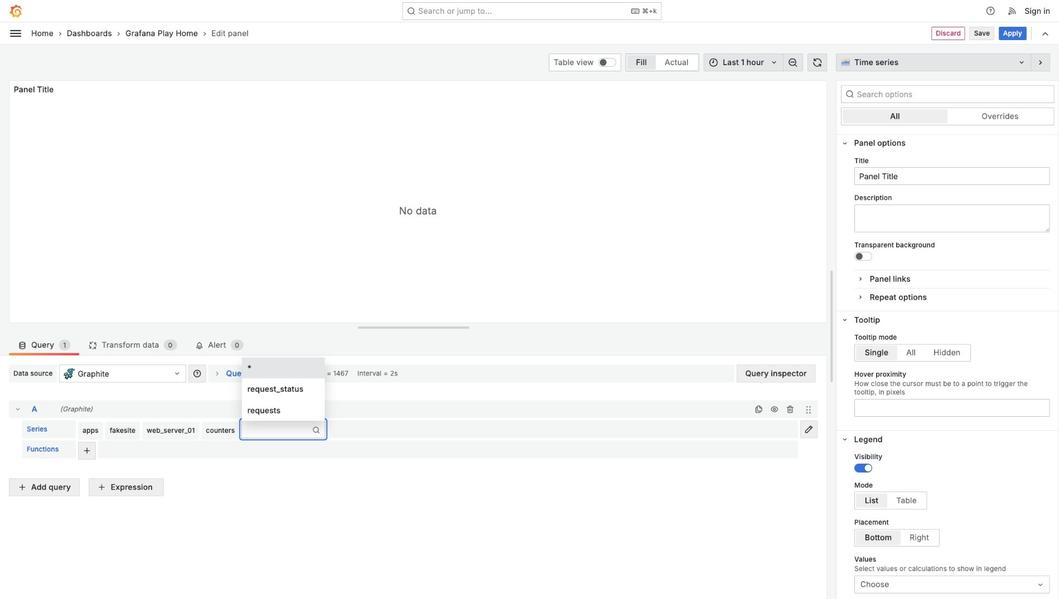 Task type: locate. For each thing, give the bounding box(es) containing it.
legend mode field property editor element
[[855, 482, 1050, 510]]

news image
[[1008, 6, 1018, 16]]

refresh dashboard image
[[813, 57, 823, 68]]

option group
[[626, 54, 699, 71], [841, 108, 1055, 125], [855, 344, 972, 362], [855, 492, 928, 510], [855, 530, 940, 547]]

options group legend toggle image
[[841, 436, 849, 444]]

tooltip tooltip mode field property editor element
[[855, 334, 1050, 362]]

panel options description field property editor element
[[855, 194, 1050, 233]]

option group inside legend placement field property editor element
[[855, 530, 940, 547]]

options group tooltip element
[[837, 311, 1059, 431]]

options group legend element
[[837, 431, 1059, 600]]

panel options transparent background field property editor element
[[855, 241, 1050, 261]]

option group for tooltip tooltip mode field property editor element
[[855, 344, 972, 362]]

close options pane image
[[1036, 57, 1046, 68]]

options group tooltip toggle image
[[841, 316, 849, 324]]

toggle switch element
[[855, 252, 873, 261], [855, 464, 873, 473]]

None text field
[[855, 205, 1050, 233], [247, 424, 249, 436], [855, 205, 1050, 233], [247, 424, 249, 436]]

option group inside the legend mode field property editor element
[[855, 492, 928, 510]]

hide response image
[[770, 405, 779, 414]]

open menu image
[[9, 27, 22, 40]]

0 vertical spatial toggle switch element
[[855, 252, 873, 261]]

tab list
[[9, 332, 828, 356]]

options group panel options element
[[837, 134, 1059, 311]]

option group for legend placement field property editor element
[[855, 530, 940, 547]]

1 vertical spatial toggle switch element
[[855, 464, 873, 473]]

grafana image
[[9, 4, 22, 18]]

2 toggle switch element from the top
[[855, 464, 873, 473]]

option group inside tooltip tooltip mode field property editor element
[[855, 344, 972, 362]]

1 toggle switch element from the top
[[855, 252, 873, 261]]



Task type: vqa. For each thing, say whether or not it's contained in the screenshot.
options group panel links toggle image
no



Task type: describe. For each thing, give the bounding box(es) containing it.
option group for the legend mode field property editor element
[[855, 492, 928, 510]]

panel editor option pane content element
[[837, 54, 1060, 600]]

collapse query row image
[[13, 405, 22, 414]]

toggle switch element inside panel options transparent background field property editor element
[[855, 252, 873, 261]]

legend placement field property editor element
[[855, 519, 1050, 547]]

legend visibility field property editor element
[[855, 453, 1050, 473]]

duplicate query image
[[755, 405, 764, 414]]

table view element
[[599, 58, 617, 67]]

open data source help image
[[193, 370, 202, 379]]

remove query image
[[786, 405, 795, 414]]

legend values field property editor element
[[855, 556, 1050, 594]]

panel options title field property editor element
[[855, 157, 1050, 185]]

add new function image
[[82, 447, 91, 456]]

options group panel options toggle image
[[841, 140, 849, 147]]

toggle editor mode image
[[805, 425, 814, 434]]

toggle switch element inside legend visibility field property editor element
[[855, 464, 873, 473]]

tooltip hover proximity field property editor element
[[855, 371, 1050, 417]]

help image
[[986, 6, 996, 16]]

zoom out time range image
[[788, 57, 798, 68]]



